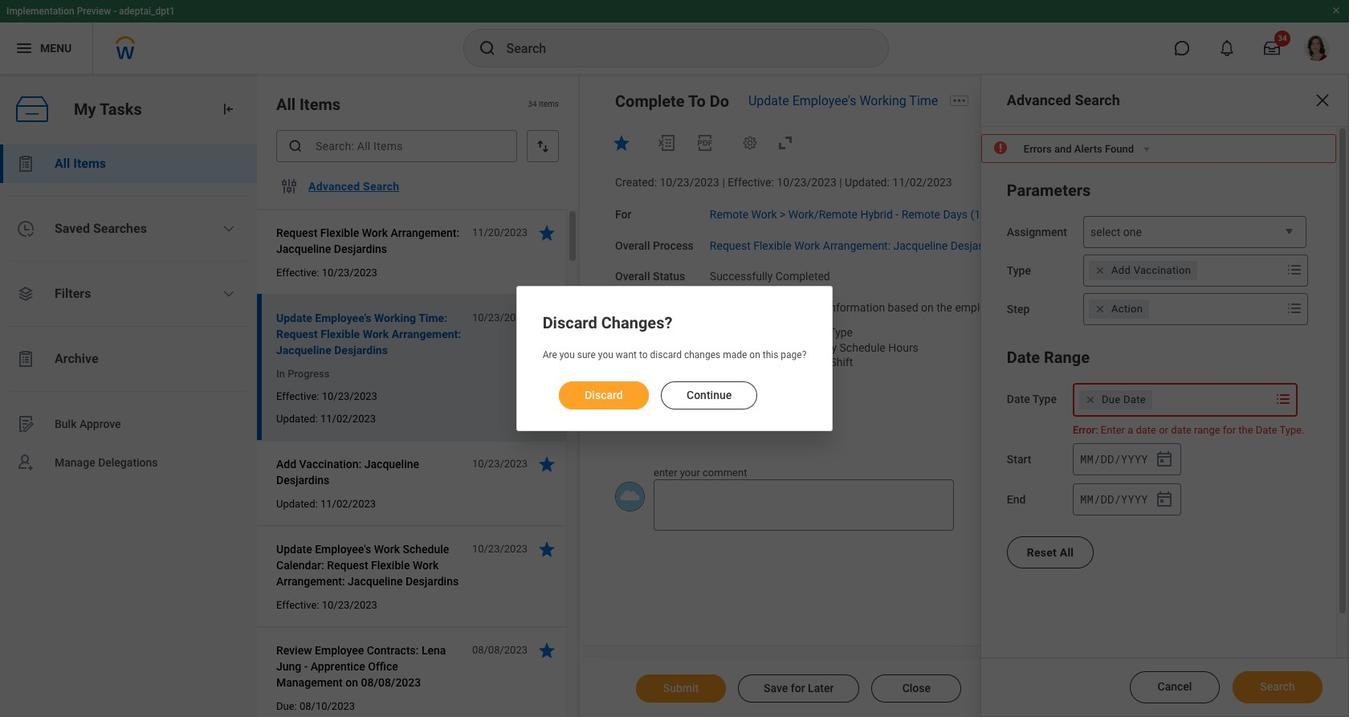 Task type: locate. For each thing, give the bounding box(es) containing it.
3 effective: 10/23/2023 from the top
[[276, 599, 378, 612]]

request flexible work arrangement: jacqueline desjardins down remote work > work/remote hybrid - remote days (10/23/2023)
[[710, 239, 1004, 252]]

x small image left action element
[[1093, 301, 1109, 317]]

effective: 10/23/2023 up employee
[[276, 599, 378, 612]]

add up include:
[[1112, 264, 1132, 276]]

type.
[[1280, 424, 1305, 436]]

1 vertical spatial search
[[363, 180, 400, 193]]

jacqueline up in progress
[[276, 344, 332, 357]]

0 horizontal spatial time
[[802, 326, 827, 339]]

advanced search inside button
[[309, 180, 400, 193]]

remote left days
[[902, 208, 941, 221]]

1 calendar image from the top
[[1155, 450, 1175, 470]]

action bar region
[[604, 659, 1350, 718]]

1 | from the left
[[723, 176, 725, 189]]

due
[[1102, 394, 1121, 406]]

1 vertical spatial all items
[[55, 156, 106, 171]]

0 horizontal spatial on
[[346, 677, 358, 689]]

10/23/2023
[[660, 176, 720, 189], [777, 176, 837, 189], [322, 267, 378, 279], [472, 312, 528, 324], [322, 391, 378, 403], [472, 458, 528, 470], [472, 543, 528, 555], [322, 599, 378, 612]]

discard down sure
[[585, 389, 623, 401]]

0 horizontal spatial advanced
[[309, 180, 360, 193]]

employee's up progress
[[315, 312, 372, 325]]

- inside the review employee contracts: lena jung - apprentice office management on 08/08/2023
[[304, 661, 308, 673]]

0 vertical spatial this
[[1061, 301, 1079, 314]]

parameters group
[[1008, 178, 1311, 325]]

x image
[[1314, 91, 1333, 110]]

this left page?
[[763, 350, 779, 361]]

this left may
[[1061, 301, 1079, 314]]

2 vertical spatial prompts image
[[1274, 390, 1294, 409]]

jacqueline right vaccination:
[[365, 458, 420, 471]]

0 vertical spatial all items
[[276, 95, 341, 114]]

star image
[[612, 133, 632, 153], [538, 540, 557, 559], [538, 641, 557, 661]]

the
[[749, 301, 765, 314], [937, 301, 953, 314], [783, 326, 799, 339], [783, 341, 799, 354], [783, 356, 799, 369], [1239, 424, 1254, 436]]

search image
[[478, 39, 497, 58], [288, 138, 304, 154]]

hybrid
[[861, 208, 893, 221]]

1 star image from the top
[[538, 223, 557, 243]]

discard up sure
[[543, 314, 598, 333]]

advanced right "configure" icon
[[309, 180, 360, 193]]

action
[[1112, 303, 1144, 315]]

calendar image inside the end group
[[1155, 490, 1175, 510]]

desjardins
[[951, 239, 1004, 252], [334, 243, 387, 256], [334, 344, 388, 357], [276, 474, 330, 487], [406, 575, 459, 588]]

request flexible work arrangement: jacqueline desjardins link
[[710, 236, 1004, 252]]

1 overall from the top
[[616, 239, 650, 252]]

search inside button
[[363, 180, 400, 193]]

preview
[[77, 6, 111, 17]]

2 updated: 11/02/2023 from the top
[[276, 498, 376, 510]]

on inside discard changes? dialog
[[750, 350, 761, 361]]

1 vertical spatial 08/08/2023
[[361, 677, 421, 689]]

type down date range
[[1033, 393, 1057, 406]]

11/02/2023
[[893, 176, 953, 189], [321, 413, 376, 425], [321, 498, 376, 510]]

export to excel image
[[657, 133, 677, 153]]

2 x small image from the top
[[1093, 301, 1109, 317]]

enter your comment
[[654, 467, 748, 479]]

calendar image down start group
[[1155, 490, 1175, 510]]

date up date type
[[1008, 348, 1041, 367]]

08/08/2023 down office
[[361, 677, 421, 689]]

remote left >
[[710, 208, 749, 221]]

errors
[[1024, 143, 1052, 155]]

|
[[723, 176, 725, 189], [840, 176, 843, 189]]

1 horizontal spatial add
[[1112, 264, 1132, 276]]

1 horizontal spatial search
[[1076, 92, 1121, 108]]

1 vertical spatial working
[[374, 312, 416, 325]]

working for time
[[860, 93, 907, 108]]

prompts image
[[1286, 260, 1305, 280], [1286, 299, 1305, 318], [1274, 390, 1294, 409]]

employee's for update employee's work schedule calendar: request flexible work arrangement: jacqueline desjardins
[[315, 543, 371, 556]]

0 vertical spatial overall
[[616, 239, 650, 252]]

advanced inside button
[[309, 180, 360, 193]]

employee's
[[793, 93, 857, 108], [315, 312, 372, 325], [315, 543, 371, 556]]

1 vertical spatial x small image
[[1093, 301, 1109, 317]]

0 vertical spatial all
[[276, 95, 296, 114]]

item list element
[[257, 74, 580, 718]]

add left vaccination:
[[276, 458, 297, 471]]

action, press delete to clear value. option
[[1090, 300, 1150, 319]]

due date, press delete to clear value. option
[[1080, 391, 1153, 410]]

search up request flexible work arrangement: jacqueline desjardins button
[[363, 180, 400, 193]]

- right hybrid
[[896, 208, 899, 221]]

on for review employee contracts: lena jung - apprentice office management on 08/08/2023
[[346, 677, 358, 689]]

discard inside button
[[585, 389, 623, 401]]

advanced search dialog
[[981, 74, 1350, 718]]

add for add vaccination: jacqueline desjardins
[[276, 458, 297, 471]]

add inside "add vaccination: jacqueline desjardins"
[[276, 458, 297, 471]]

request down "configure" icon
[[276, 227, 318, 239]]

effective: 10/23/2023 down request flexible work arrangement: jacqueline desjardins button
[[276, 267, 378, 279]]

1 horizontal spatial all
[[276, 95, 296, 114]]

the right for
[[1239, 424, 1254, 436]]

request flexible work arrangement: jacqueline desjardins down advanced search button
[[276, 227, 460, 256]]

0 vertical spatial working
[[860, 93, 907, 108]]

start
[[1008, 454, 1032, 466]]

1 x small image from the top
[[1093, 263, 1109, 279]]

2 calendar image from the top
[[1155, 490, 1175, 510]]

0 horizontal spatial remote
[[710, 208, 749, 221]]

you right sure
[[599, 350, 614, 361]]

reset all button
[[1008, 537, 1095, 569]]

advanced search
[[1008, 92, 1121, 108], [309, 180, 400, 193]]

on
[[922, 301, 934, 314], [750, 350, 761, 361], [346, 677, 358, 689]]

0 vertical spatial items
[[300, 95, 341, 114]]

2 vertical spatial change
[[742, 356, 780, 369]]

desjardins inside update employee's working time: request flexible work arrangement: jacqueline desjardins
[[334, 344, 388, 357]]

1 horizontal spatial |
[[840, 176, 843, 189]]

date
[[1137, 424, 1157, 436], [1172, 424, 1192, 436]]

schedule inside update employee's work schedule calendar: request flexible work arrangement: jacqueline desjardins
[[403, 543, 449, 556]]

request right calendar:
[[327, 559, 368, 572]]

arrangement: down calendar:
[[276, 575, 345, 588]]

updated: down in progress
[[276, 413, 318, 425]]

type up step
[[1008, 264, 1032, 277]]

all items inside item list element
[[276, 95, 341, 114]]

employee's up fullscreen icon
[[793, 93, 857, 108]]

0 horizontal spatial advanced search
[[309, 180, 400, 193]]

updated: up remote work > work/remote hybrid - remote days (10/23/2023) link
[[845, 176, 890, 189]]

apprentice
[[311, 661, 365, 673]]

region containing discard
[[543, 368, 807, 411]]

08/08/2023 right lena
[[472, 644, 528, 657]]

1 horizontal spatial type
[[1008, 264, 1032, 277]]

remote
[[710, 208, 749, 221], [902, 208, 941, 221]]

complete to do
[[616, 92, 730, 111]]

update inside update employee's working time: request flexible work arrangement: jacqueline desjardins
[[276, 312, 312, 325]]

1 vertical spatial change
[[742, 341, 780, 354]]

1 horizontal spatial you
[[599, 350, 614, 361]]

jacqueline inside update employee's working time: request flexible work arrangement: jacqueline desjardins
[[276, 344, 332, 357]]

update up calendar:
[[276, 543, 312, 556]]

-
[[113, 6, 117, 17], [896, 208, 899, 221], [1055, 301, 1058, 314], [304, 661, 308, 673]]

may
[[1082, 301, 1103, 314]]

jacqueline down "configure" icon
[[276, 243, 331, 256]]

bulk
[[55, 418, 77, 430]]

this for may
[[1061, 301, 1079, 314]]

prompts image inside date range group
[[1274, 390, 1294, 409]]

star image for update employee's working time: request flexible work arrangement: jacqueline desjardins
[[538, 309, 557, 328]]

1 vertical spatial employee's
[[315, 312, 372, 325]]

2 vertical spatial type
[[1033, 393, 1057, 406]]

1 horizontal spatial 08/08/2023
[[472, 644, 528, 657]]

- up management
[[304, 661, 308, 673]]

0 vertical spatial search image
[[478, 39, 497, 58]]

0 vertical spatial employee's
[[793, 93, 857, 108]]

work inside update employee's working time: request flexible work arrangement: jacqueline desjardins
[[363, 328, 389, 341]]

on right made
[[750, 350, 761, 361]]

x small image up may
[[1093, 263, 1109, 279]]

1 vertical spatial schedule
[[403, 543, 449, 556]]

request up in progress
[[276, 328, 318, 341]]

x small image inside "action, press delete to clear value." option
[[1093, 301, 1109, 317]]

region inside discard changes? dialog
[[543, 368, 807, 411]]

clipboard image inside all items button
[[16, 154, 35, 174]]

3 star image from the top
[[538, 455, 557, 474]]

0 horizontal spatial items
[[73, 156, 106, 171]]

updated: 11/02/2023 up vaccination:
[[276, 413, 376, 425]]

0 vertical spatial calendar image
[[1155, 450, 1175, 470]]

progress
[[288, 368, 330, 380]]

2 star image from the top
[[538, 309, 557, 328]]

update inside update employee's work schedule calendar: request flexible work arrangement: jacqueline desjardins
[[276, 543, 312, 556]]

you
[[560, 350, 575, 361], [599, 350, 614, 361]]

0 horizontal spatial all
[[55, 156, 70, 171]]

1 horizontal spatial all items
[[276, 95, 341, 114]]

0 vertical spatial 08/08/2023
[[472, 644, 528, 657]]

1 horizontal spatial date
[[1172, 424, 1192, 436]]

enter your comment text field
[[654, 480, 955, 531]]

calendar image down or
[[1155, 450, 1175, 470]]

1 vertical spatial search image
[[288, 138, 304, 154]]

(10/23/2023)
[[971, 208, 1039, 221]]

overall left status
[[616, 270, 650, 283]]

action element
[[1112, 302, 1144, 317]]

discard
[[650, 350, 682, 361]]

advanced
[[1008, 92, 1072, 108], [309, 180, 360, 193]]

1 vertical spatial add
[[276, 458, 297, 471]]

add
[[1112, 264, 1132, 276], [276, 458, 297, 471]]

parameters button
[[1008, 181, 1091, 200]]

>
[[780, 208, 786, 221]]

calendar image
[[1155, 450, 1175, 470], [1155, 490, 1175, 510]]

1 remote from the left
[[710, 208, 749, 221]]

you right the are
[[560, 350, 575, 361]]

0 vertical spatial advanced search
[[1008, 92, 1121, 108]]

or
[[1160, 424, 1169, 436]]

2 vertical spatial on
[[346, 677, 358, 689]]

search up alerts
[[1076, 92, 1121, 108]]

the left weekly
[[783, 341, 799, 354]]

flexible
[[320, 227, 359, 239], [754, 239, 792, 252], [321, 328, 360, 341], [371, 559, 410, 572]]

0 horizontal spatial type
[[829, 326, 853, 339]]

type inside change the time type change the weekly schedule hours change the work shift
[[829, 326, 853, 339]]

implementation preview -   adeptai_dpt1 banner
[[0, 0, 1350, 74]]

prompts image for type
[[1286, 260, 1305, 280]]

0 horizontal spatial search
[[363, 180, 400, 193]]

overall
[[616, 239, 650, 252], [616, 270, 650, 283]]

update up in progress
[[276, 312, 312, 325]]

rename image
[[16, 415, 35, 434]]

11/20/2023
[[472, 227, 528, 239]]

arrangement: down remote work > work/remote hybrid - remote days (10/23/2023)
[[823, 239, 891, 252]]

update down successfully
[[710, 301, 746, 314]]

vaccination:
[[299, 458, 362, 471]]

date down date range
[[1008, 393, 1031, 406]]

overall down for on the top
[[616, 239, 650, 252]]

2 | from the left
[[840, 176, 843, 189]]

1 vertical spatial on
[[750, 350, 761, 361]]

11/02/2023 down "add vaccination: jacqueline desjardins"
[[321, 498, 376, 510]]

1 effective: 10/23/2023 from the top
[[276, 267, 378, 279]]

working
[[860, 93, 907, 108], [374, 312, 416, 325]]

add inside add vaccination element
[[1112, 264, 1132, 276]]

effective: 10/23/2023 down progress
[[276, 391, 378, 403]]

date right or
[[1172, 424, 1192, 436]]

0 vertical spatial x small image
[[1093, 263, 1109, 279]]

in
[[276, 368, 285, 380]]

1 vertical spatial advanced search
[[309, 180, 400, 193]]

- inside implementation preview -   adeptai_dpt1 banner
[[113, 6, 117, 17]]

contracts:
[[367, 644, 419, 657]]

on inside the review employee contracts: lena jung - apprentice office management on 08/08/2023
[[346, 677, 358, 689]]

0 vertical spatial effective: 10/23/2023
[[276, 267, 378, 279]]

sure
[[578, 350, 596, 361]]

2 vertical spatial effective: 10/23/2023
[[276, 599, 378, 612]]

arrangement: inside update employee's work schedule calendar: request flexible work arrangement: jacqueline desjardins
[[276, 575, 345, 588]]

0 horizontal spatial schedule
[[403, 543, 449, 556]]

2 horizontal spatial type
[[1033, 393, 1057, 406]]

this inside discard changes? dialog
[[763, 350, 779, 361]]

the inside date range group
[[1239, 424, 1254, 436]]

1 vertical spatial items
[[73, 156, 106, 171]]

0 horizontal spatial date
[[1137, 424, 1157, 436]]

the down successfully completed
[[749, 301, 765, 314]]

successfully
[[710, 270, 773, 283]]

- right preview
[[113, 6, 117, 17]]

1 horizontal spatial on
[[750, 350, 761, 361]]

remote work > work/remote hybrid - remote days (10/23/2023) link
[[710, 205, 1039, 221]]

1 vertical spatial prompts image
[[1286, 299, 1305, 318]]

0 vertical spatial schedule
[[840, 341, 886, 354]]

effective: 10/23/2023 for flexible
[[276, 267, 378, 279]]

calendar image inside start group
[[1155, 450, 1175, 470]]

1 vertical spatial all
[[55, 156, 70, 171]]

clipboard image inside archive button
[[16, 350, 35, 369]]

1 horizontal spatial advanced
[[1008, 92, 1072, 108]]

date right due
[[1124, 394, 1147, 406]]

0 horizontal spatial all items
[[55, 156, 106, 171]]

created:
[[616, 176, 657, 189]]

2 vertical spatial star image
[[538, 641, 557, 661]]

transformation import image
[[220, 101, 236, 117]]

search
[[1076, 92, 1121, 108], [363, 180, 400, 193]]

on down 'apprentice'
[[346, 677, 358, 689]]

date range group
[[1008, 345, 1311, 518]]

0 vertical spatial discard
[[543, 314, 598, 333]]

2 vertical spatial employee's
[[315, 543, 371, 556]]

1 horizontal spatial time
[[910, 93, 939, 108]]

clipboard image
[[16, 154, 35, 174], [16, 350, 35, 369]]

0 vertical spatial type
[[1008, 264, 1032, 277]]

advanced search up request flexible work arrangement: jacqueline desjardins button
[[309, 180, 400, 193]]

1 horizontal spatial remote
[[902, 208, 941, 221]]

date range button
[[1008, 348, 1090, 367]]

2 vertical spatial star image
[[538, 455, 557, 474]]

star image for update employee's work schedule calendar: request flexible work arrangement: jacqueline desjardins
[[538, 540, 557, 559]]

08/08/2023
[[472, 644, 528, 657], [361, 677, 421, 689]]

jacqueline inside "add vaccination: jacqueline desjardins"
[[365, 458, 420, 471]]

all inside all items button
[[55, 156, 70, 171]]

11/02/2023 up vaccination:
[[321, 413, 376, 425]]

working inside update employee's working time: request flexible work arrangement: jacqueline desjardins
[[374, 312, 416, 325]]

0 horizontal spatial this
[[763, 350, 779, 361]]

2 horizontal spatial all
[[1060, 547, 1075, 560]]

this
[[1061, 301, 1079, 314], [763, 350, 779, 361]]

employee's inside update employee's working time: request flexible work arrangement: jacqueline desjardins
[[315, 312, 372, 325]]

due date element
[[1102, 393, 1147, 407]]

employee's for update employee's working time: request flexible work arrangement: jacqueline desjardins
[[315, 312, 372, 325]]

the left employee's
[[937, 301, 953, 314]]

- inside remote work > work/remote hybrid - remote days (10/23/2023) link
[[896, 208, 899, 221]]

2 vertical spatial updated:
[[276, 498, 318, 510]]

2 date from the left
[[1172, 424, 1192, 436]]

0 vertical spatial on
[[922, 301, 934, 314]]

update employee's working time link
[[749, 93, 939, 108]]

2 vertical spatial all
[[1060, 547, 1075, 560]]

x small image for step
[[1093, 301, 1109, 317]]

1 clipboard image from the top
[[16, 154, 35, 174]]

0 horizontal spatial you
[[560, 350, 575, 361]]

1 vertical spatial star image
[[538, 309, 557, 328]]

1 vertical spatial type
[[829, 326, 853, 339]]

list
[[0, 145, 257, 482]]

star image for add vaccination: jacqueline desjardins
[[538, 455, 557, 474]]

11/02/2023 up days
[[893, 176, 953, 189]]

request flexible work arrangement: jacqueline desjardins
[[276, 227, 460, 256], [710, 239, 1004, 252]]

x small image
[[1093, 263, 1109, 279], [1093, 301, 1109, 317]]

arrangement:
[[391, 227, 460, 239], [823, 239, 891, 252], [392, 328, 461, 341], [276, 575, 345, 588]]

x small image for type
[[1093, 263, 1109, 279]]

all items
[[276, 95, 341, 114], [55, 156, 106, 171]]

updated: 11/02/2023 down "add vaccination: jacqueline desjardins"
[[276, 498, 376, 510]]

/
[[1094, 452, 1101, 467], [1115, 452, 1122, 467], [1094, 492, 1101, 507], [1115, 492, 1122, 507]]

updated: down vaccination:
[[276, 498, 318, 510]]

star image for review employee contracts: lena jung - apprentice office management on 08/08/2023
[[538, 641, 557, 661]]

0 horizontal spatial 08/08/2023
[[361, 677, 421, 689]]

0 vertical spatial updated: 11/02/2023
[[276, 413, 376, 425]]

bulk approve link
[[0, 405, 257, 444]]

include:
[[1106, 301, 1145, 314]]

1 vertical spatial updated:
[[276, 413, 318, 425]]

advanced search up and
[[1008, 92, 1121, 108]]

2 effective: 10/23/2023 from the top
[[276, 391, 378, 403]]

type up weekly
[[829, 326, 853, 339]]

employee's for update employee's working time
[[793, 93, 857, 108]]

advanced up errors
[[1008, 92, 1072, 108]]

0 horizontal spatial request flexible work arrangement: jacqueline desjardins
[[276, 227, 460, 256]]

region
[[543, 368, 807, 411]]

arrangement: down time:
[[392, 328, 461, 341]]

end group
[[1073, 484, 1182, 516]]

jacqueline up contracts:
[[348, 575, 403, 588]]

your
[[680, 467, 701, 479]]

update for update the appropriate information based on the employee's request - this may include:
[[710, 301, 746, 314]]

jacqueline
[[894, 239, 948, 252], [276, 243, 331, 256], [276, 344, 332, 357], [365, 458, 420, 471], [348, 575, 403, 588]]

0 vertical spatial search
[[1076, 92, 1121, 108]]

2 overall from the top
[[616, 270, 650, 283]]

items inside item list element
[[300, 95, 341, 114]]

date right a
[[1137, 424, 1157, 436]]

1 horizontal spatial items
[[300, 95, 341, 114]]

star image
[[538, 223, 557, 243], [538, 309, 557, 328], [538, 455, 557, 474]]

x small image inside add vaccination, press delete to clear value. option
[[1093, 263, 1109, 279]]

1 vertical spatial this
[[763, 350, 779, 361]]

adeptai_dpt1
[[119, 6, 175, 17]]

0 vertical spatial clipboard image
[[16, 154, 35, 174]]

update up fullscreen icon
[[749, 93, 790, 108]]

items inside all items button
[[73, 156, 106, 171]]

arrangement: inside update employee's working time: request flexible work arrangement: jacqueline desjardins
[[392, 328, 461, 341]]

0 horizontal spatial add
[[276, 458, 297, 471]]

employee's up calendar:
[[315, 543, 371, 556]]

1 vertical spatial star image
[[538, 540, 557, 559]]

star image for request flexible work arrangement: jacqueline desjardins
[[538, 223, 557, 243]]

on right based on the top
[[922, 301, 934, 314]]

desjardins inside update employee's work schedule calendar: request flexible work arrangement: jacqueline desjardins
[[406, 575, 459, 588]]

employee's inside update employee's work schedule calendar: request flexible work arrangement: jacqueline desjardins
[[315, 543, 371, 556]]

flexible inside update employee's working time: request flexible work arrangement: jacqueline desjardins
[[321, 328, 360, 341]]

1 vertical spatial time
[[802, 326, 827, 339]]

date range
[[1008, 348, 1090, 367]]

0 vertical spatial star image
[[538, 223, 557, 243]]

0 horizontal spatial working
[[374, 312, 416, 325]]

updated: 11/02/2023
[[276, 413, 376, 425], [276, 498, 376, 510]]

jacqueline inside update employee's work schedule calendar: request flexible work arrangement: jacqueline desjardins
[[348, 575, 403, 588]]

1 vertical spatial effective: 10/23/2023
[[276, 391, 378, 403]]

1 horizontal spatial advanced search
[[1008, 92, 1121, 108]]

2 clipboard image from the top
[[16, 350, 35, 369]]

08/08/2023 inside the review employee contracts: lena jung - apprentice office management on 08/08/2023
[[361, 677, 421, 689]]

0 vertical spatial add
[[1112, 264, 1132, 276]]

view printable version (pdf) image
[[696, 133, 715, 153]]

1 horizontal spatial this
[[1061, 301, 1079, 314]]

34 items
[[528, 100, 559, 109]]



Task type: vqa. For each thing, say whether or not it's contained in the screenshot.
Manage
yes



Task type: describe. For each thing, give the bounding box(es) containing it.
are you sure you want to discard changes made on this page?
[[543, 350, 807, 361]]

update employee's working time
[[749, 93, 939, 108]]

0 vertical spatial time
[[910, 93, 939, 108]]

discard for discard changes?
[[543, 314, 598, 333]]

request inside request flexible work arrangement: jacqueline desjardins
[[276, 227, 318, 239]]

reset
[[1028, 547, 1057, 560]]

- right request
[[1055, 301, 1058, 314]]

want
[[616, 350, 637, 361]]

to
[[689, 92, 706, 111]]

end
[[1008, 494, 1026, 507]]

advanced search inside dialog
[[1008, 92, 1121, 108]]

status
[[653, 270, 686, 283]]

request
[[1014, 301, 1052, 314]]

reset all
[[1028, 547, 1075, 560]]

do
[[710, 92, 730, 111]]

jacqueline inside request flexible work arrangement: jacqueline desjardins
[[276, 243, 331, 256]]

clipboard image for archive
[[16, 350, 35, 369]]

appropriate
[[767, 301, 825, 314]]

schedule inside change the time type change the weekly schedule hours change the work shift
[[840, 341, 886, 354]]

archive button
[[0, 340, 257, 378]]

working for time:
[[374, 312, 416, 325]]

jacqueline down days
[[894, 239, 948, 252]]

arrangement: left 11/20/2023
[[391, 227, 460, 239]]

calendar image for start
[[1155, 450, 1175, 470]]

2 change from the top
[[742, 341, 780, 354]]

comment
[[703, 467, 748, 479]]

2 vertical spatial 11/02/2023
[[321, 498, 376, 510]]

close environment banner image
[[1332, 6, 1342, 15]]

2 you from the left
[[599, 350, 614, 361]]

date type
[[1008, 393, 1057, 406]]

overall status element
[[710, 261, 831, 284]]

overall status
[[616, 270, 686, 283]]

advanced inside dialog
[[1008, 92, 1072, 108]]

request up successfully
[[710, 239, 751, 252]]

1 horizontal spatial request flexible work arrangement: jacqueline desjardins
[[710, 239, 1004, 252]]

x small image
[[1083, 392, 1099, 408]]

update employee's work schedule calendar: request flexible work arrangement: jacqueline desjardins button
[[276, 540, 464, 591]]

1 horizontal spatial search image
[[478, 39, 497, 58]]

review employee contracts: lena jung - apprentice office management on 08/08/2023 button
[[276, 641, 464, 693]]

fullscreen image
[[776, 133, 796, 153]]

calendar image for end
[[1155, 490, 1175, 510]]

due date
[[1102, 394, 1147, 406]]

add for add vaccination
[[1112, 264, 1132, 276]]

weekly
[[802, 341, 837, 354]]

time inside change the time type change the weekly schedule hours change the work shift
[[802, 326, 827, 339]]

the up page?
[[783, 326, 799, 339]]

request inside update employee's work schedule calendar: request flexible work arrangement: jacqueline desjardins
[[327, 559, 368, 572]]

continue
[[687, 389, 732, 401]]

management
[[276, 677, 343, 689]]

advanced search button
[[302, 170, 406, 202]]

errors and alerts found
[[1024, 143, 1135, 155]]

1 date from the left
[[1137, 424, 1157, 436]]

type inside parameters group
[[1008, 264, 1032, 277]]

date left type.
[[1257, 424, 1278, 436]]

effective: 10/23/2023 for employee's
[[276, 599, 378, 612]]

search inside dialog
[[1076, 92, 1121, 108]]

overall process
[[616, 239, 694, 252]]

all inside the reset all button
[[1060, 547, 1075, 560]]

archive
[[55, 351, 99, 366]]

my
[[74, 99, 96, 119]]

notifications large image
[[1220, 40, 1236, 56]]

desjardins inside "add vaccination: jacqueline desjardins"
[[276, 474, 330, 487]]

discard changes? dialog
[[516, 286, 834, 431]]

this for page?
[[763, 350, 779, 361]]

update for update employee's working time: request flexible work arrangement: jacqueline desjardins
[[276, 312, 312, 325]]

all items inside button
[[55, 156, 106, 171]]

a
[[1128, 424, 1134, 436]]

list containing all items
[[0, 145, 257, 482]]

3 change from the top
[[742, 356, 780, 369]]

discard button
[[559, 381, 649, 409]]

changes?
[[602, 314, 673, 333]]

vaccination
[[1134, 264, 1192, 276]]

2 horizontal spatial on
[[922, 301, 934, 314]]

add vaccination
[[1112, 264, 1192, 276]]

error:
[[1073, 424, 1099, 436]]

prompts image for step
[[1286, 299, 1305, 318]]

0 vertical spatial 11/02/2023
[[893, 176, 953, 189]]

review employee contracts: lena jung - apprentice office management on 08/08/2023
[[276, 644, 446, 689]]

implementation
[[6, 6, 74, 17]]

tasks
[[100, 99, 142, 119]]

overall for overall process
[[616, 239, 650, 252]]

are
[[543, 350, 557, 361]]

based
[[888, 301, 919, 314]]

page?
[[781, 350, 807, 361]]

calendar:
[[276, 559, 324, 572]]

manage
[[55, 456, 95, 469]]

edit position button
[[616, 390, 730, 422]]

enter
[[1102, 424, 1126, 436]]

work/remote
[[789, 208, 858, 221]]

update for update employee's working time
[[749, 93, 790, 108]]

change the time type change the weekly schedule hours change the work shift
[[742, 326, 919, 369]]

employee's
[[956, 301, 1011, 314]]

employee
[[315, 644, 364, 657]]

all inside item list element
[[276, 95, 296, 114]]

update employee's working time: request flexible work arrangement: jacqueline desjardins button
[[276, 309, 464, 360]]

user plus image
[[16, 453, 35, 472]]

time:
[[419, 312, 448, 325]]

0 vertical spatial star image
[[612, 133, 632, 153]]

start group
[[1073, 444, 1182, 476]]

1 change from the top
[[742, 326, 780, 339]]

1 updated: 11/02/2023 from the top
[[276, 413, 376, 425]]

all items button
[[0, 145, 257, 183]]

manage delegations
[[55, 456, 158, 469]]

my tasks element
[[0, 74, 257, 718]]

for
[[1224, 424, 1237, 436]]

type inside date range group
[[1033, 393, 1057, 406]]

in progress
[[276, 368, 330, 380]]

my tasks
[[74, 99, 142, 119]]

overall for overall status
[[616, 270, 650, 283]]

inbox large image
[[1265, 40, 1281, 56]]

alerts
[[1075, 143, 1103, 155]]

flexible inside update employee's work schedule calendar: request flexible work arrangement: jacqueline desjardins
[[371, 559, 410, 572]]

work inside change the time type change the weekly schedule hours change the work shift
[[802, 356, 828, 369]]

step
[[1008, 303, 1030, 316]]

update the appropriate information based on the employee's request - this may include:
[[710, 301, 1145, 314]]

add vaccination, press delete to clear value. option
[[1090, 261, 1198, 280]]

range
[[1195, 424, 1221, 436]]

created: 10/23/2023 | effective: 10/23/2023 | updated: 11/02/2023
[[616, 176, 953, 189]]

made
[[723, 350, 748, 361]]

add vaccination: jacqueline desjardins button
[[276, 455, 464, 490]]

update for update employee's work schedule calendar: request flexible work arrangement: jacqueline desjardins
[[276, 543, 312, 556]]

information
[[828, 301, 886, 314]]

request flexible work arrangement: jacqueline desjardins inside button
[[276, 227, 460, 256]]

update employee's working time: request flexible work arrangement: jacqueline desjardins
[[276, 312, 461, 357]]

completed
[[776, 270, 831, 283]]

date inside option
[[1124, 394, 1147, 406]]

2 remote from the left
[[902, 208, 941, 221]]

discard changes?
[[543, 314, 673, 333]]

0 vertical spatial updated:
[[845, 176, 890, 189]]

profile logan mcneil element
[[1295, 31, 1340, 66]]

lena
[[422, 644, 446, 657]]

configure image
[[280, 177, 299, 196]]

exclamation image
[[994, 142, 1006, 154]]

the left shift
[[783, 356, 799, 369]]

items
[[539, 100, 559, 109]]

error: enter a date or date range for the date type.
[[1073, 424, 1305, 436]]

changes
[[685, 350, 721, 361]]

shift
[[830, 356, 854, 369]]

due:
[[276, 701, 297, 713]]

implementation preview -   adeptai_dpt1
[[6, 6, 175, 17]]

edit position
[[641, 399, 705, 411]]

manage delegations link
[[0, 444, 257, 482]]

remote work > work/remote hybrid - remote days (10/23/2023)
[[710, 208, 1039, 221]]

review
[[276, 644, 312, 657]]

add vaccination: jacqueline desjardins
[[276, 458, 420, 487]]

discard for discard
[[585, 389, 623, 401]]

and
[[1055, 143, 1072, 155]]

continue button
[[661, 381, 758, 409]]

1 you from the left
[[560, 350, 575, 361]]

process
[[653, 239, 694, 252]]

jung
[[276, 661, 302, 673]]

request inside update employee's working time: request flexible work arrangement: jacqueline desjardins
[[276, 328, 318, 341]]

clipboard image for all items
[[16, 154, 35, 174]]

due: 08/10/2023
[[276, 701, 355, 713]]

0 horizontal spatial search image
[[288, 138, 304, 154]]

to
[[640, 350, 648, 361]]

range
[[1045, 348, 1090, 367]]

request flexible work arrangement: jacqueline desjardins button
[[276, 223, 464, 259]]

edit
[[641, 399, 660, 411]]

1 vertical spatial 11/02/2023
[[321, 413, 376, 425]]

on for are you sure you want to discard changes made on this page?
[[750, 350, 761, 361]]

add vaccination element
[[1112, 264, 1192, 278]]



